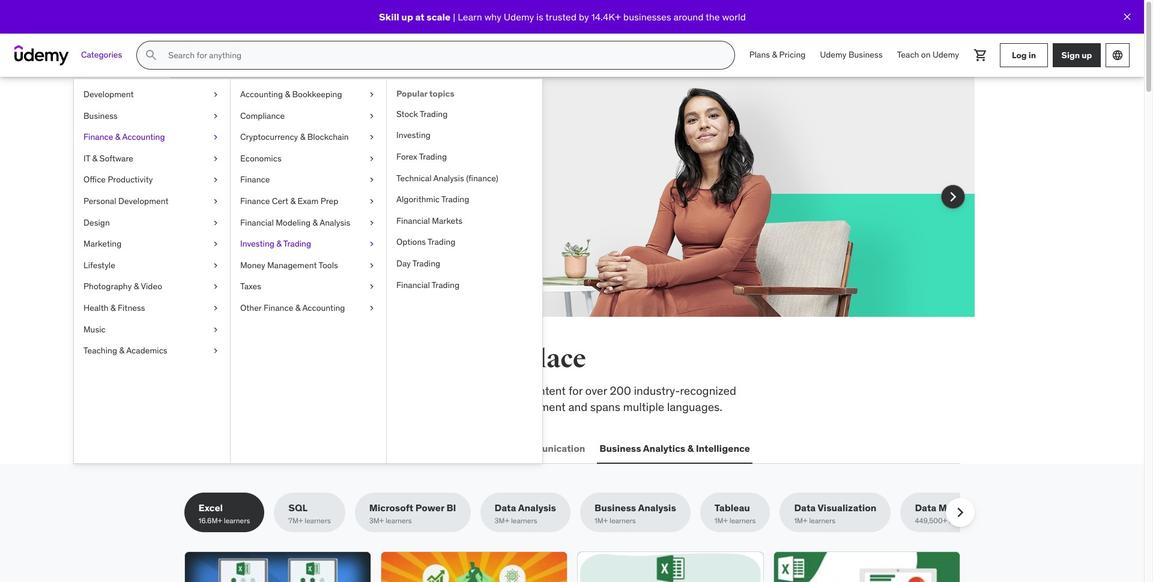 Task type: describe. For each thing, give the bounding box(es) containing it.
financial for financial trading
[[397, 280, 430, 291]]

investing & trading element
[[386, 79, 543, 464]]

that
[[319, 129, 359, 154]]

finance cert & exam prep
[[240, 196, 339, 207]]

xsmall image for other finance & accounting
[[367, 303, 377, 315]]

health & fitness link
[[74, 298, 230, 319]]

finance & accounting link
[[74, 127, 230, 148]]

xsmall image for finance & accounting
[[211, 132, 221, 143]]

analysis for business
[[638, 503, 677, 515]]

next image
[[951, 504, 970, 523]]

day
[[397, 258, 411, 269]]

xsmall image for finance
[[367, 175, 377, 186]]

analysis inside the financial modeling & analysis link
[[320, 217, 351, 228]]

learn
[[458, 11, 482, 23]]

web
[[187, 443, 207, 455]]

power
[[416, 503, 445, 515]]

algorithmic trading link
[[387, 189, 543, 211]]

languages.
[[668, 400, 723, 414]]

& for software
[[92, 153, 97, 164]]

skills inside covering critical workplace skills to technical topics, including prep content for over 200 industry-recognized certifications, our catalog supports well-rounded professional development and spans multiple languages.
[[325, 384, 350, 398]]

trading for day
[[413, 258, 441, 269]]

present
[[299, 159, 338, 174]]

microsoft
[[369, 503, 414, 515]]

us.
[[291, 175, 306, 190]]

photography & video link
[[74, 277, 230, 298]]

you for skills
[[337, 344, 380, 375]]

sql 7m+ learners
[[289, 503, 331, 526]]

business analytics & intelligence button
[[598, 435, 753, 463]]

trading for stock
[[420, 109, 448, 119]]

xsmall image for office productivity
[[211, 175, 221, 186]]

business link
[[74, 106, 230, 127]]

data for data analysis
[[495, 503, 516, 515]]

plans
[[750, 49, 771, 60]]

modeling for data
[[939, 503, 982, 515]]

0 horizontal spatial accounting
[[122, 132, 165, 143]]

& right cert
[[291, 196, 296, 207]]

financial modeling & analysis link
[[231, 212, 386, 234]]

xsmall image for lifestyle
[[211, 260, 221, 272]]

learners inside data modeling 449,500+ learners
[[950, 517, 976, 526]]

design
[[84, 217, 110, 228]]

fitness
[[118, 303, 145, 314]]

microsoft power bi 3m+ learners
[[369, 503, 456, 526]]

video
[[141, 281, 162, 292]]

trading for algorithmic
[[442, 194, 470, 205]]

day trading
[[397, 258, 441, 269]]

why
[[485, 11, 502, 23]]

development for web
[[209, 443, 271, 455]]

data for data modeling
[[916, 503, 937, 515]]

learners inside "tableau 1m+ learners"
[[730, 517, 756, 526]]

industry-
[[634, 384, 680, 398]]

0 vertical spatial the
[[706, 11, 720, 23]]

money management tools link
[[231, 255, 386, 277]]

lifestyle
[[84, 260, 115, 271]]

future).
[[390, 159, 427, 174]]

for inside covering critical workplace skills to technical topics, including prep content for over 200 industry-recognized certifications, our catalog supports well-rounded professional development and spans multiple languages.
[[569, 384, 583, 398]]

xsmall image for music
[[211, 324, 221, 336]]

topics
[[430, 88, 455, 99]]

well-
[[364, 400, 389, 414]]

teaching & academics
[[84, 346, 167, 356]]

with
[[267, 175, 288, 190]]

0 vertical spatial in
[[1029, 50, 1037, 60]]

business analysis 1m+ learners
[[595, 503, 677, 526]]

photography & video
[[84, 281, 162, 292]]

get
[[429, 159, 448, 174]]

learners inside data analysis 3m+ learners
[[511, 517, 538, 526]]

udemy business link
[[813, 41, 890, 70]]

sign up
[[1062, 50, 1093, 60]]

2 vertical spatial accounting
[[303, 303, 345, 314]]

content
[[527, 384, 566, 398]]

3m+ inside data analysis 3m+ learners
[[495, 517, 510, 526]]

& for trading
[[277, 239, 282, 249]]

forex trading
[[397, 151, 447, 162]]

recognized
[[680, 384, 737, 398]]

& for fitness
[[111, 303, 116, 314]]

blockchain
[[307, 132, 349, 143]]

close image
[[1122, 11, 1134, 23]]

development link
[[74, 84, 230, 106]]

you for gets
[[407, 129, 442, 154]]

& for bookkeeping
[[285, 89, 290, 100]]

trading for financial
[[432, 280, 460, 291]]

xsmall image for it & software
[[211, 153, 221, 165]]

skills
[[227, 159, 255, 174]]

sql
[[289, 503, 308, 515]]

xsmall image for taxes
[[367, 281, 377, 293]]

xsmall image for design
[[211, 217, 221, 229]]

bi
[[447, 503, 456, 515]]

next image
[[944, 187, 963, 207]]

businesses
[[624, 11, 672, 23]]

communication
[[513, 443, 586, 455]]

office productivity
[[84, 175, 153, 185]]

categories
[[81, 49, 122, 60]]

personal
[[84, 196, 116, 207]]

other finance & accounting
[[240, 303, 345, 314]]

skill up at scale | learn why udemy is trusted by 14.4k+ businesses around the world
[[379, 11, 746, 23]]

xsmall image for health & fitness
[[211, 303, 221, 315]]

covering
[[184, 384, 230, 398]]

taxes link
[[231, 277, 386, 298]]

investing & trading link
[[231, 234, 386, 255]]

financial for financial markets
[[397, 216, 430, 226]]

communication button
[[510, 435, 588, 463]]

carousel element
[[170, 77, 975, 346]]

business for business analytics & intelligence
[[600, 443, 642, 455]]

data visualization 1m+ learners
[[795, 503, 877, 526]]

on
[[922, 49, 931, 60]]

prep
[[501, 384, 524, 398]]

data analysis 3m+ learners
[[495, 503, 556, 526]]

skill
[[379, 11, 399, 23]]

by
[[579, 11, 589, 23]]

& for pricing
[[773, 49, 778, 60]]

stock
[[397, 109, 418, 119]]

learners inside the microsoft power bi 3m+ learners
[[386, 517, 412, 526]]

0 vertical spatial skills
[[267, 344, 332, 375]]

finance cert & exam prep link
[[231, 191, 386, 212]]

visualization
[[818, 503, 877, 515]]

teaching
[[84, 346, 117, 356]]

& for accounting
[[115, 132, 120, 143]]

14.4k+
[[592, 11, 621, 23]]

lifestyle link
[[74, 255, 230, 277]]

3m+ inside the microsoft power bi 3m+ learners
[[369, 517, 384, 526]]

options trading link
[[387, 232, 543, 254]]

trading for forex
[[419, 151, 447, 162]]

modeling for financial
[[276, 217, 311, 228]]

pricing
[[780, 49, 806, 60]]

popular
[[397, 88, 428, 99]]

business for business
[[84, 110, 118, 121]]

& inside 'button'
[[688, 443, 694, 455]]

bookkeeping
[[292, 89, 342, 100]]

up for skill
[[402, 11, 413, 23]]

learning
[[227, 129, 316, 154]]

1 horizontal spatial udemy
[[821, 49, 847, 60]]

investing for investing & trading
[[240, 239, 275, 249]]

financial for financial modeling & analysis
[[240, 217, 274, 228]]

gets
[[363, 129, 403, 154]]

office productivity link
[[74, 170, 230, 191]]

over
[[586, 384, 608, 398]]

xsmall image for financial modeling & analysis
[[367, 217, 377, 229]]



Task type: vqa. For each thing, say whether or not it's contained in the screenshot.


Task type: locate. For each thing, give the bounding box(es) containing it.
topic filters element
[[184, 494, 997, 533]]

spans
[[591, 400, 621, 414]]

for inside learning that gets you skills for your present (and your future). get started with us.
[[257, 159, 271, 174]]

1 vertical spatial development
[[118, 196, 169, 207]]

(and
[[341, 159, 363, 174]]

xsmall image inside economics link
[[367, 153, 377, 165]]

trading for options
[[428, 237, 456, 248]]

the up critical
[[224, 344, 263, 375]]

xsmall image inside it & software link
[[211, 153, 221, 165]]

xsmall image inside the financial modeling & analysis link
[[367, 217, 377, 229]]

finance link
[[231, 170, 386, 191]]

your up with
[[274, 159, 296, 174]]

1m+ inside data visualization 1m+ learners
[[795, 517, 808, 526]]

udemy right on
[[933, 49, 960, 60]]

for
[[257, 159, 271, 174], [569, 384, 583, 398]]

0 vertical spatial investing
[[397, 130, 431, 141]]

1 vertical spatial the
[[224, 344, 263, 375]]

finance down started
[[240, 196, 270, 207]]

0 horizontal spatial data
[[495, 503, 516, 515]]

finance for finance
[[240, 175, 270, 185]]

financial up options
[[397, 216, 430, 226]]

xsmall image inside finance link
[[367, 175, 377, 186]]

trading down options trading
[[413, 258, 441, 269]]

0 vertical spatial accounting
[[240, 89, 283, 100]]

excel 16.6m+ learners
[[199, 503, 250, 526]]

it
[[84, 153, 90, 164]]

markets
[[432, 216, 463, 226]]

5 learners from the left
[[610, 517, 636, 526]]

day trading link
[[387, 254, 543, 275]]

& for blockchain
[[300, 132, 305, 143]]

xsmall image for cryptocurrency & blockchain
[[367, 132, 377, 143]]

critical
[[233, 384, 267, 398]]

3 data from the left
[[916, 503, 937, 515]]

xsmall image inside accounting & bookkeeping 'link'
[[367, 89, 377, 101]]

financial up investing & trading
[[240, 217, 274, 228]]

teach on udemy link
[[890, 41, 967, 70]]

financial markets link
[[387, 211, 543, 232]]

1 vertical spatial you
[[337, 344, 380, 375]]

data right bi
[[495, 503, 516, 515]]

skills
[[267, 344, 332, 375], [325, 384, 350, 398]]

financial inside 'link'
[[397, 280, 430, 291]]

modeling down the finance cert & exam prep
[[276, 217, 311, 228]]

1 horizontal spatial you
[[407, 129, 442, 154]]

up right sign
[[1082, 50, 1093, 60]]

trading down markets
[[428, 237, 456, 248]]

2 horizontal spatial udemy
[[933, 49, 960, 60]]

1 horizontal spatial modeling
[[939, 503, 982, 515]]

& right plans
[[773, 49, 778, 60]]

0 horizontal spatial you
[[337, 344, 380, 375]]

investing inside investing link
[[397, 130, 431, 141]]

investing link
[[387, 125, 543, 147]]

udemy right pricing
[[821, 49, 847, 60]]

& down finance cert & exam prep link
[[313, 217, 318, 228]]

xsmall image inside cryptocurrency & blockchain link
[[367, 132, 377, 143]]

other finance & accounting link
[[231, 298, 386, 319]]

2 data from the left
[[795, 503, 816, 515]]

1 horizontal spatial the
[[706, 11, 720, 23]]

xsmall image inside money management tools link
[[367, 260, 377, 272]]

investing & trading
[[240, 239, 311, 249]]

4 learners from the left
[[511, 517, 538, 526]]

1 vertical spatial modeling
[[939, 503, 982, 515]]

1 learners from the left
[[224, 517, 250, 526]]

one
[[475, 344, 519, 375]]

finance up it & software
[[84, 132, 113, 143]]

your right (and
[[365, 159, 387, 174]]

xsmall image for compliance
[[367, 110, 377, 122]]

your
[[274, 159, 296, 174], [365, 159, 387, 174]]

xsmall image inside other finance & accounting link
[[367, 303, 377, 315]]

forex
[[397, 151, 418, 162]]

up for sign
[[1082, 50, 1093, 60]]

up left at
[[402, 11, 413, 23]]

0 vertical spatial modeling
[[276, 217, 311, 228]]

development for personal
[[118, 196, 169, 207]]

financial modeling & analysis
[[240, 217, 351, 228]]

plans & pricing link
[[743, 41, 813, 70]]

& down "taxes" link
[[296, 303, 301, 314]]

2 horizontal spatial data
[[916, 503, 937, 515]]

xsmall image inside "lifestyle" link
[[211, 260, 221, 272]]

popular topics
[[397, 88, 455, 99]]

to
[[353, 384, 363, 398]]

xsmall image inside investing & trading link
[[367, 239, 377, 250]]

analysis inside data analysis 3m+ learners
[[518, 503, 556, 515]]

trading down financial modeling & analysis
[[284, 239, 311, 249]]

& left bookkeeping
[[285, 89, 290, 100]]

1 data from the left
[[495, 503, 516, 515]]

trading up technical analysis (finance)
[[419, 151, 447, 162]]

financial markets
[[397, 216, 463, 226]]

multiple
[[624, 400, 665, 414]]

& for video
[[134, 281, 139, 292]]

health
[[84, 303, 108, 314]]

management
[[267, 260, 317, 271]]

financial down 'day trading'
[[397, 280, 430, 291]]

cryptocurrency & blockchain link
[[231, 127, 386, 148]]

and
[[569, 400, 588, 414]]

200
[[610, 384, 632, 398]]

1 vertical spatial skills
[[325, 384, 350, 398]]

1 horizontal spatial your
[[365, 159, 387, 174]]

& right analytics
[[688, 443, 694, 455]]

& down the compliance link on the left top of the page
[[300, 132, 305, 143]]

money
[[240, 260, 265, 271]]

1m+ for business analysis
[[595, 517, 608, 526]]

technical analysis (finance)
[[397, 173, 499, 184]]

is
[[537, 11, 544, 23]]

productivity
[[108, 175, 153, 185]]

trading inside "link"
[[419, 151, 447, 162]]

1 horizontal spatial investing
[[397, 130, 431, 141]]

& right 'it'
[[92, 153, 97, 164]]

xsmall image for teaching & academics
[[211, 346, 221, 357]]

business analytics & intelligence
[[600, 443, 751, 455]]

need
[[385, 344, 443, 375]]

investing down stock at the top left
[[397, 130, 431, 141]]

xsmall image inside finance cert & exam prep link
[[367, 196, 377, 208]]

marketing
[[84, 239, 122, 249]]

health & fitness
[[84, 303, 145, 314]]

analysis inside 'business analysis 1m+ learners'
[[638, 503, 677, 515]]

1 horizontal spatial in
[[1029, 50, 1037, 60]]

modeling
[[276, 217, 311, 228], [939, 503, 982, 515]]

1 vertical spatial investing
[[240, 239, 275, 249]]

development down office productivity "link"
[[118, 196, 169, 207]]

tableau
[[715, 503, 751, 515]]

investing inside investing & trading link
[[240, 239, 275, 249]]

1 vertical spatial in
[[447, 344, 471, 375]]

cryptocurrency
[[240, 132, 298, 143]]

investing up money
[[240, 239, 275, 249]]

2 3m+ from the left
[[495, 517, 510, 526]]

trading inside 'link'
[[432, 280, 460, 291]]

financial
[[397, 216, 430, 226], [240, 217, 274, 228], [397, 280, 430, 291]]

trading
[[420, 109, 448, 119], [419, 151, 447, 162], [442, 194, 470, 205], [428, 237, 456, 248], [284, 239, 311, 249], [413, 258, 441, 269], [432, 280, 460, 291]]

choose a language image
[[1112, 49, 1124, 61]]

0 horizontal spatial the
[[224, 344, 263, 375]]

2 1m+ from the left
[[715, 517, 728, 526]]

sign up link
[[1053, 43, 1102, 67]]

3 1m+ from the left
[[795, 517, 808, 526]]

0 horizontal spatial 3m+
[[369, 517, 384, 526]]

finance for finance & accounting
[[84, 132, 113, 143]]

1 horizontal spatial accounting
[[240, 89, 283, 100]]

xsmall image for investing & trading
[[367, 239, 377, 250]]

learners inside data visualization 1m+ learners
[[810, 517, 836, 526]]

covering critical workplace skills to technical topics, including prep content for over 200 industry-recognized certifications, our catalog supports well-rounded professional development and spans multiple languages.
[[184, 384, 737, 414]]

0 horizontal spatial for
[[257, 159, 271, 174]]

2 horizontal spatial accounting
[[303, 303, 345, 314]]

sign
[[1062, 50, 1081, 60]]

data for data visualization
[[795, 503, 816, 515]]

design link
[[74, 212, 230, 234]]

certifications,
[[184, 400, 253, 414]]

analysis for data
[[518, 503, 556, 515]]

analysis for technical
[[434, 173, 464, 184]]

tableau 1m+ learners
[[715, 503, 756, 526]]

0 vertical spatial you
[[407, 129, 442, 154]]

udemy left is
[[504, 11, 534, 23]]

0 horizontal spatial in
[[447, 344, 471, 375]]

cryptocurrency & blockchain
[[240, 132, 349, 143]]

learning that gets you skills for your present (and your future). get started with us.
[[227, 129, 448, 190]]

rounded
[[389, 400, 432, 414]]

0 horizontal spatial up
[[402, 11, 413, 23]]

1 vertical spatial up
[[1082, 50, 1093, 60]]

business inside 'button'
[[600, 443, 642, 455]]

xsmall image inside "finance & accounting" link
[[211, 132, 221, 143]]

2 vertical spatial development
[[209, 443, 271, 455]]

xsmall image for personal development
[[211, 196, 221, 208]]

in right log
[[1029, 50, 1037, 60]]

investing for investing
[[397, 130, 431, 141]]

you inside learning that gets you skills for your present (and your future). get started with us.
[[407, 129, 442, 154]]

0 vertical spatial development
[[84, 89, 134, 100]]

in up including
[[447, 344, 471, 375]]

1 3m+ from the left
[[369, 517, 384, 526]]

1m+ inside "tableau 1m+ learners"
[[715, 517, 728, 526]]

supports
[[316, 400, 361, 414]]

exam
[[298, 196, 319, 207]]

xsmall image inside photography & video link
[[211, 281, 221, 293]]

2 your from the left
[[365, 159, 387, 174]]

(finance)
[[466, 173, 499, 184]]

trading down day trading link
[[432, 280, 460, 291]]

xsmall image inside the compliance link
[[367, 110, 377, 122]]

data inside data analysis 3m+ learners
[[495, 503, 516, 515]]

learners inside 'business analysis 1m+ learners'
[[610, 517, 636, 526]]

1 your from the left
[[274, 159, 296, 174]]

xsmall image inside teaching & academics link
[[211, 346, 221, 357]]

& up the software
[[115, 132, 120, 143]]

0 horizontal spatial 1m+
[[595, 517, 608, 526]]

1m+ for data visualization
[[795, 517, 808, 526]]

& right teaching
[[119, 346, 124, 356]]

xsmall image for economics
[[367, 153, 377, 165]]

& left the 'video' at left
[[134, 281, 139, 292]]

professional
[[434, 400, 497, 414]]

data left visualization
[[795, 503, 816, 515]]

1 vertical spatial for
[[569, 384, 583, 398]]

2 learners from the left
[[305, 517, 331, 526]]

business for business analysis 1m+ learners
[[595, 503, 637, 515]]

udemy image
[[14, 45, 69, 66]]

1 1m+ from the left
[[595, 517, 608, 526]]

development right the web
[[209, 443, 271, 455]]

it & software
[[84, 153, 133, 164]]

analysis
[[434, 173, 464, 184], [320, 217, 351, 228], [518, 503, 556, 515], [638, 503, 677, 515]]

submit search image
[[144, 48, 159, 62]]

categories button
[[74, 41, 129, 70]]

xsmall image inside business link
[[211, 110, 221, 122]]

xsmall image inside music link
[[211, 324, 221, 336]]

xsmall image for photography & video
[[211, 281, 221, 293]]

other
[[240, 303, 262, 314]]

udemy business
[[821, 49, 883, 60]]

it & software link
[[74, 148, 230, 170]]

accounting down "taxes" link
[[303, 303, 345, 314]]

development inside button
[[209, 443, 271, 455]]

1 horizontal spatial for
[[569, 384, 583, 398]]

in
[[1029, 50, 1037, 60], [447, 344, 471, 375]]

xsmall image for money management tools
[[367, 260, 377, 272]]

accounting up compliance
[[240, 89, 283, 100]]

skills up workplace
[[267, 344, 332, 375]]

data inside data modeling 449,500+ learners
[[916, 503, 937, 515]]

music link
[[74, 319, 230, 341]]

1 horizontal spatial up
[[1082, 50, 1093, 60]]

0 vertical spatial for
[[257, 159, 271, 174]]

8 learners from the left
[[950, 517, 976, 526]]

music
[[84, 324, 106, 335]]

finance down skills
[[240, 175, 270, 185]]

1m+ inside 'business analysis 1m+ learners'
[[595, 517, 608, 526]]

started
[[227, 175, 264, 190]]

xsmall image inside "personal development" link
[[211, 196, 221, 208]]

modeling up 449,500+
[[939, 503, 982, 515]]

xsmall image for marketing
[[211, 239, 221, 250]]

accounting inside 'link'
[[240, 89, 283, 100]]

learners inside sql 7m+ learners
[[305, 517, 331, 526]]

& inside 'link'
[[285, 89, 290, 100]]

& up money management tools
[[277, 239, 282, 249]]

accounting down business link
[[122, 132, 165, 143]]

technical
[[366, 384, 412, 398]]

& for academics
[[119, 346, 124, 356]]

accounting & bookkeeping link
[[231, 84, 386, 106]]

xsmall image inside health & fitness link
[[211, 303, 221, 315]]

development down categories dropdown button
[[84, 89, 134, 100]]

office
[[84, 175, 106, 185]]

log in link
[[1001, 43, 1049, 67]]

xsmall image inside office productivity "link"
[[211, 175, 221, 186]]

trading down technical analysis (finance)
[[442, 194, 470, 205]]

finance for finance cert & exam prep
[[240, 196, 270, 207]]

business inside 'business analysis 1m+ learners'
[[595, 503, 637, 515]]

xsmall image inside "taxes" link
[[367, 281, 377, 293]]

udemy
[[504, 11, 534, 23], [821, 49, 847, 60], [933, 49, 960, 60]]

449,500+
[[916, 517, 948, 526]]

2 horizontal spatial 1m+
[[795, 517, 808, 526]]

stock trading link
[[387, 104, 543, 125]]

3 learners from the left
[[386, 517, 412, 526]]

1 horizontal spatial 3m+
[[495, 517, 510, 526]]

0 horizontal spatial modeling
[[276, 217, 311, 228]]

taxes
[[240, 281, 261, 292]]

0 horizontal spatial investing
[[240, 239, 275, 249]]

trading down topics
[[420, 109, 448, 119]]

xsmall image inside the 'design' link
[[211, 217, 221, 229]]

analysis inside 'technical analysis (finance)' link
[[434, 173, 464, 184]]

marketing link
[[74, 234, 230, 255]]

the left world
[[706, 11, 720, 23]]

for up with
[[257, 159, 271, 174]]

finance right other
[[264, 303, 293, 314]]

xsmall image for business
[[211, 110, 221, 122]]

prep
[[321, 196, 339, 207]]

xsmall image
[[211, 89, 221, 101], [367, 89, 377, 101], [367, 110, 377, 122], [211, 132, 221, 143], [367, 153, 377, 165], [211, 175, 221, 186], [367, 196, 377, 208], [211, 239, 221, 250], [211, 260, 221, 272], [211, 281, 221, 293], [211, 303, 221, 315], [367, 303, 377, 315], [211, 346, 221, 357]]

academics
[[126, 346, 167, 356]]

modeling inside data modeling 449,500+ learners
[[939, 503, 982, 515]]

business
[[849, 49, 883, 60], [84, 110, 118, 121], [600, 443, 642, 455], [595, 503, 637, 515]]

0 vertical spatial up
[[402, 11, 413, 23]]

investing
[[397, 130, 431, 141], [240, 239, 275, 249]]

1 vertical spatial accounting
[[122, 132, 165, 143]]

xsmall image for development
[[211, 89, 221, 101]]

accounting & bookkeeping
[[240, 89, 342, 100]]

Search for anything text field
[[166, 45, 720, 66]]

you down "stock trading" in the left of the page
[[407, 129, 442, 154]]

leadership
[[373, 443, 424, 455]]

6 learners from the left
[[730, 517, 756, 526]]

xsmall image for finance cert & exam prep
[[367, 196, 377, 208]]

0 horizontal spatial your
[[274, 159, 296, 174]]

xsmall image for accounting & bookkeeping
[[367, 89, 377, 101]]

xsmall image inside development link
[[211, 89, 221, 101]]

for up and
[[569, 384, 583, 398]]

7 learners from the left
[[810, 517, 836, 526]]

algorithmic trading
[[397, 194, 470, 205]]

personal development link
[[74, 191, 230, 212]]

you
[[407, 129, 442, 154], [337, 344, 380, 375]]

& right health on the left of page
[[111, 303, 116, 314]]

data inside data visualization 1m+ learners
[[795, 503, 816, 515]]

xsmall image inside the marketing link
[[211, 239, 221, 250]]

plans & pricing
[[750, 49, 806, 60]]

xsmall image
[[211, 110, 221, 122], [367, 132, 377, 143], [211, 153, 221, 165], [367, 175, 377, 186], [211, 196, 221, 208], [211, 217, 221, 229], [367, 217, 377, 229], [367, 239, 377, 250], [367, 260, 377, 272], [367, 281, 377, 293], [211, 324, 221, 336]]

1 horizontal spatial 1m+
[[715, 517, 728, 526]]

you up to
[[337, 344, 380, 375]]

intelligence
[[696, 443, 751, 455]]

skills up the supports on the bottom left
[[325, 384, 350, 398]]

data up 449,500+
[[916, 503, 937, 515]]

shopping cart with 0 items image
[[974, 48, 989, 62]]

0 horizontal spatial udemy
[[504, 11, 534, 23]]

1 horizontal spatial data
[[795, 503, 816, 515]]

learners inside excel 16.6m+ learners
[[224, 517, 250, 526]]



